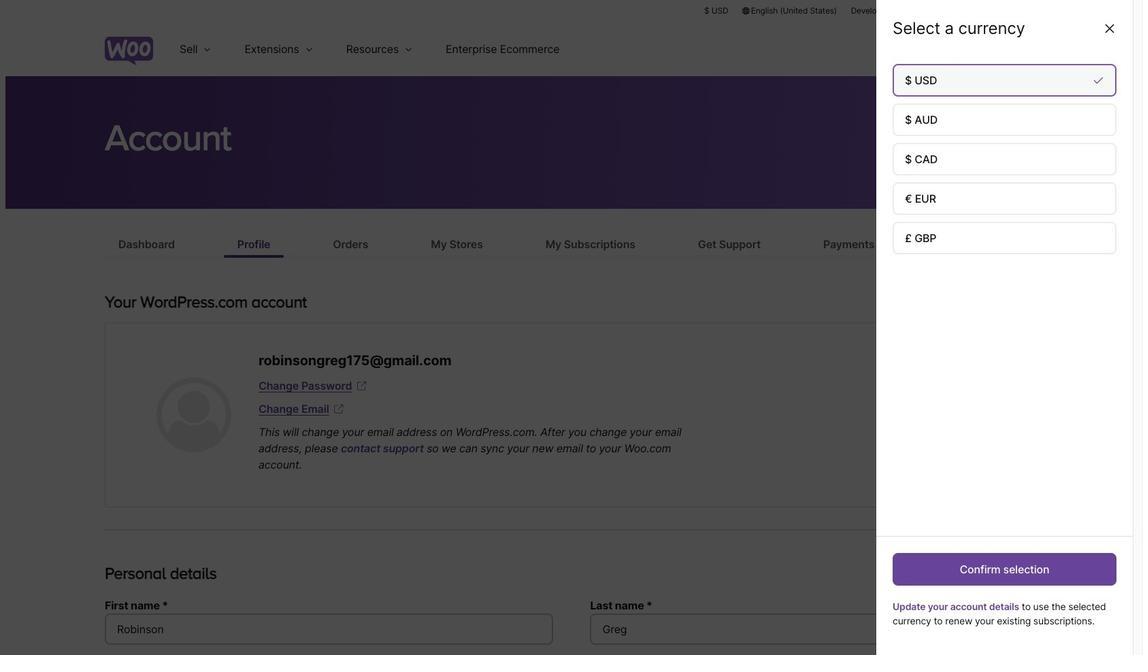 Task type: locate. For each thing, give the bounding box(es) containing it.
1 horizontal spatial external link image
[[355, 379, 368, 393]]

None text field
[[590, 614, 1039, 645]]

None text field
[[105, 614, 553, 645]]

gravatar image image
[[157, 378, 231, 453]]

1 vertical spatial external link image
[[332, 402, 345, 416]]

open account menu image
[[1017, 38, 1039, 60]]

service navigation menu element
[[958, 27, 1039, 71]]

external link image
[[355, 379, 368, 393], [332, 402, 345, 416]]

0 vertical spatial external link image
[[355, 379, 368, 393]]

0 horizontal spatial external link image
[[332, 402, 345, 416]]



Task type: describe. For each thing, give the bounding box(es) containing it.
close selector image
[[1103, 22, 1117, 35]]

search image
[[982, 38, 1004, 60]]



